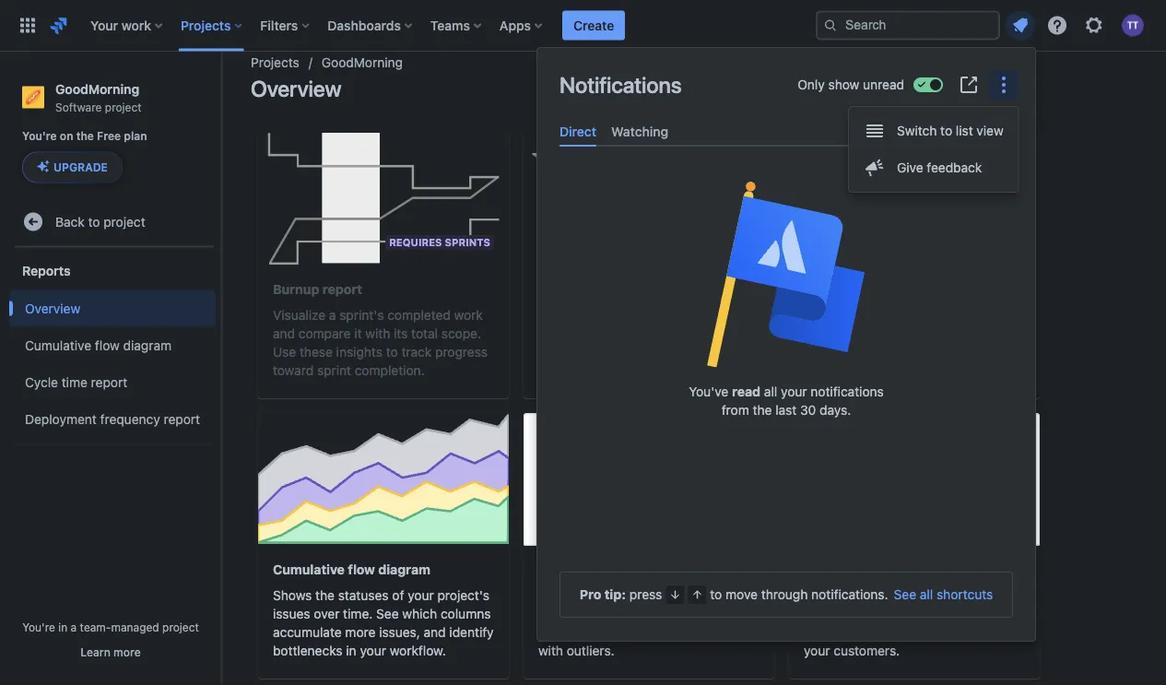Task type: locate. For each thing, give the bounding box(es) containing it.
all up understand at the bottom of page
[[920, 587, 934, 602]]

your left customers.
[[804, 643, 831, 659]]

work right your
[[121, 18, 151, 33]]

understand
[[883, 606, 951, 622]]

work inside track and manage the total work remaining within a sprint. after the sprint, summarize both team and individual performance.
[[704, 308, 733, 323]]

1 vertical spatial with
[[539, 643, 564, 659]]

1 vertical spatial through
[[623, 606, 670, 622]]

1 horizontal spatial projects
[[251, 55, 300, 70]]

track and manage the total work remaining within a sprint. after the sprint, summarize both team and individual performance.
[[539, 308, 743, 378]]

0 vertical spatial of
[[921, 308, 933, 323]]

see up issues,
[[376, 606, 399, 622]]

requires up chart
[[655, 237, 708, 249]]

projects up 'sidebar navigation' image
[[181, 18, 231, 33]]

burnup report
[[273, 282, 363, 297]]

seeing
[[822, 344, 861, 360]]

with inside "visualize a sprint's completed work and compare it with its total scope. use these insights to track progress toward sprint completion."
[[365, 326, 390, 341]]

requires sprints up completed
[[389, 237, 491, 249]]

1 horizontal spatial cycle
[[539, 562, 574, 577]]

0 vertical spatial it
[[354, 326, 362, 341]]

report for much
[[612, 562, 655, 577]]

to inside predict the amount of work your team can commit to in future sprints by seeing and reviewing the amount of value delivered in previous ones.
[[910, 326, 922, 341]]

performance.
[[599, 363, 679, 378]]

switch to list view button
[[849, 113, 1019, 149]]

projects down the filters
[[251, 55, 300, 70]]

1 horizontal spatial time
[[676, 588, 702, 603]]

diagram inside 'link'
[[123, 338, 172, 353]]

1 horizontal spatial group
[[849, 107, 1019, 192]]

1 horizontal spatial report
[[955, 562, 998, 577]]

apps
[[500, 18, 531, 33]]

how left the much
[[612, 588, 636, 603]]

1 horizontal spatial all
[[920, 587, 934, 602]]

0 vertical spatial all
[[765, 384, 778, 400]]

a
[[329, 308, 336, 323], [640, 326, 647, 341], [71, 621, 77, 634]]

show
[[829, 77, 860, 92]]

group containing reports
[[9, 247, 216, 443]]

0 horizontal spatial amount
[[873, 308, 918, 323]]

deployment up risk
[[907, 588, 978, 603]]

1 vertical spatial amount
[[974, 344, 1019, 360]]

goodmorning inside goodmorning software project
[[55, 81, 139, 96]]

1 vertical spatial deployment
[[539, 625, 609, 640]]

cumulative up cycle time report
[[25, 338, 91, 353]]

cycle time report
[[539, 562, 655, 577]]

future
[[940, 326, 975, 341]]

requires sprints for total
[[655, 237, 756, 249]]

1 horizontal spatial it
[[706, 588, 714, 603]]

upgrade
[[53, 161, 108, 174]]

issues down shows
[[273, 606, 310, 622]]

understand up ship
[[539, 588, 608, 603]]

to right arrow up image
[[711, 587, 722, 602]]

0 vertical spatial cycle
[[25, 374, 58, 390]]

projects for 'projects' dropdown button
[[181, 18, 231, 33]]

through right move
[[762, 587, 808, 602]]

sprints for track and manage the total work remaining within a sprint. after the sprint, summarize both team and individual performance.
[[711, 237, 756, 249]]

cumulative up shows
[[273, 562, 345, 577]]

your profile and settings image
[[1122, 14, 1145, 36]]

0 horizontal spatial team
[[679, 344, 709, 360]]

in down time.
[[346, 643, 357, 659]]

understand inside "understand your deployment frequency to understand risk and how often you are shipping value to your customers."
[[804, 588, 874, 603]]

work inside popup button
[[121, 18, 151, 33]]

you're
[[22, 130, 57, 143], [22, 621, 55, 634]]

work up future
[[937, 308, 966, 323]]

last
[[776, 403, 797, 418]]

team down predict at the right
[[804, 326, 834, 341]]

and up delivered
[[865, 344, 887, 360]]

more down the managed
[[114, 646, 141, 659]]

of up which
[[392, 588, 404, 603]]

0 horizontal spatial all
[[765, 384, 778, 400]]

1 vertical spatial it
[[706, 588, 714, 603]]

work up after
[[704, 308, 733, 323]]

its
[[394, 326, 408, 341]]

report down cumulative flow diagram 'link'
[[91, 374, 128, 390]]

to up reviewing
[[910, 326, 922, 341]]

diagram up which
[[378, 562, 431, 577]]

requires sprints up chart
[[655, 237, 756, 249]]

sprint
[[539, 282, 578, 297]]

0 horizontal spatial with
[[365, 326, 390, 341]]

shortcuts
[[937, 587, 994, 602]]

report up "pro tip: press"
[[612, 562, 655, 577]]

understand
[[539, 588, 608, 603], [804, 588, 874, 603]]

overview down projects 'link'
[[251, 76, 342, 101]]

toward
[[273, 363, 314, 378]]

how down arrow up image
[[688, 625, 713, 640]]

time inside understand how much time it takes to ship issues through the deployment pipeline and how to deal with outliers.
[[676, 588, 702, 603]]

banner
[[0, 0, 1167, 52]]

filters button
[[255, 11, 317, 40]]

tab list
[[552, 116, 1021, 147]]

0 horizontal spatial it
[[354, 326, 362, 341]]

the up can
[[850, 308, 870, 323]]

0 vertical spatial with
[[365, 326, 390, 341]]

total down completed
[[412, 326, 438, 341]]

to
[[941, 123, 953, 138], [88, 214, 100, 229], [910, 326, 922, 341], [386, 344, 398, 360], [711, 587, 722, 602], [539, 606, 551, 622], [868, 606, 880, 622], [716, 625, 728, 640], [1003, 625, 1015, 640]]

2 understand from the left
[[804, 588, 874, 603]]

0 horizontal spatial flow
[[95, 338, 120, 353]]

value down risk
[[969, 625, 1000, 640]]

identify
[[450, 625, 494, 640]]

goodmorning for goodmorning software project
[[55, 81, 139, 96]]

feedback
[[927, 160, 983, 175]]

1 vertical spatial diagram
[[378, 562, 431, 577]]

issues down pro
[[582, 606, 620, 622]]

deployment frequency report
[[804, 562, 998, 577]]

0 vertical spatial amount
[[873, 308, 918, 323]]

1 vertical spatial cumulative flow diagram
[[273, 562, 431, 577]]

1 requires from the left
[[389, 237, 442, 249]]

1 vertical spatial you're
[[22, 621, 55, 634]]

2 horizontal spatial sprints
[[979, 326, 1020, 341]]

2 vertical spatial of
[[392, 588, 404, 603]]

cycle time report link
[[9, 364, 216, 401]]

use
[[273, 344, 296, 360]]

deployment down ship
[[539, 625, 609, 640]]

deal
[[732, 625, 757, 640]]

a inside track and manage the total work remaining within a sprint. after the sprint, summarize both team and individual performance.
[[640, 326, 647, 341]]

0 horizontal spatial understand
[[539, 588, 608, 603]]

1 issues from the left
[[273, 606, 310, 622]]

1 horizontal spatial a
[[329, 308, 336, 323]]

1 horizontal spatial through
[[762, 587, 808, 602]]

cumulative
[[25, 338, 91, 353], [273, 562, 345, 577]]

amount
[[873, 308, 918, 323], [974, 344, 1019, 360]]

back to project
[[55, 214, 145, 229]]

time.
[[343, 606, 373, 622]]

compare
[[299, 326, 351, 341]]

in up reviewing
[[926, 326, 936, 341]]

shows
[[273, 588, 312, 603]]

amount up commit
[[873, 308, 918, 323]]

1 horizontal spatial cumulative flow diagram
[[273, 562, 431, 577]]

1 horizontal spatial more
[[345, 625, 376, 640]]

1 vertical spatial a
[[640, 326, 647, 341]]

frequency down cycle time report link
[[100, 411, 160, 427]]

1 horizontal spatial sprints
[[711, 237, 756, 249]]

to inside button
[[941, 123, 953, 138]]

requires
[[389, 237, 442, 249], [655, 237, 708, 249]]

understand inside understand how much time it takes to ship issues through the deployment pipeline and how to deal with outliers.
[[539, 588, 608, 603]]

total inside "visualize a sprint's completed work and compare it with its total scope. use these insights to track progress toward sprint completion."
[[412, 326, 438, 341]]

flow down overview link
[[95, 338, 120, 353]]

1 vertical spatial see
[[376, 606, 399, 622]]

understand for how
[[804, 588, 874, 603]]

your up which
[[408, 588, 434, 603]]

0 horizontal spatial cumulative flow diagram
[[25, 338, 172, 353]]

pro
[[580, 587, 602, 602]]

0 vertical spatial value
[[820, 363, 851, 378]]

goodmorning up software
[[55, 81, 139, 96]]

report up commit
[[859, 282, 899, 297]]

your up future
[[969, 308, 995, 323]]

the right after
[[724, 326, 743, 341]]

cycle left time
[[539, 562, 574, 577]]

teams
[[431, 18, 470, 33]]

deployment
[[907, 588, 978, 603], [539, 625, 609, 640]]

goodmorning for goodmorning
[[322, 55, 403, 70]]

flow
[[95, 338, 120, 353], [348, 562, 375, 577]]

cumulative flow diagram
[[25, 338, 172, 353], [273, 562, 431, 577]]

predict the amount of work your team can commit to in future sprints by seeing and reviewing the amount of value delivered in previous ones.
[[804, 308, 1020, 378]]

issues inside shows the statuses of your project's issues over time. see which columns accumulate more issues, and identify bottlenecks in your workflow.
[[273, 606, 310, 622]]

the inside all your notifications from the last 30 days.
[[753, 403, 772, 418]]

cumulative flow diagram up statuses
[[273, 562, 431, 577]]

projects inside dropdown button
[[181, 18, 231, 33]]

requires sprints
[[389, 237, 491, 249], [655, 237, 756, 249]]

0 horizontal spatial diagram
[[123, 338, 172, 353]]

it up insights
[[354, 326, 362, 341]]

time down cumulative flow diagram 'link'
[[62, 374, 88, 390]]

0 horizontal spatial time
[[62, 374, 88, 390]]

of up reviewing
[[921, 308, 933, 323]]

it right arrow up image
[[706, 588, 714, 603]]

1 you're from the top
[[22, 130, 57, 143]]

1 vertical spatial total
[[412, 326, 438, 341]]

0 horizontal spatial see
[[376, 606, 399, 622]]

report down cycle time report link
[[164, 411, 200, 427]]

insights
[[336, 344, 383, 360]]

the up over
[[316, 588, 335, 603]]

0 vertical spatial projects
[[181, 18, 231, 33]]

and up use
[[273, 326, 295, 341]]

2 report from the left
[[955, 562, 998, 577]]

1 vertical spatial projects
[[251, 55, 300, 70]]

jira image
[[48, 14, 70, 36], [48, 14, 70, 36]]

only
[[798, 77, 825, 92]]

the inside understand how much time it takes to ship issues through the deployment pipeline and how to deal with outliers.
[[674, 606, 693, 622]]

of
[[921, 308, 933, 323], [804, 363, 816, 378], [392, 588, 404, 603]]

the inside shows the statuses of your project's issues over time. see which columns accumulate more issues, and identify bottlenecks in your workflow.
[[316, 588, 335, 603]]

more image
[[993, 74, 1015, 96]]

0 horizontal spatial group
[[9, 247, 216, 443]]

your up last in the bottom right of the page
[[781, 384, 808, 400]]

the left last in the bottom right of the page
[[753, 403, 772, 418]]

deployment up notifications.
[[804, 562, 881, 577]]

diagram down overview link
[[123, 338, 172, 353]]

1 vertical spatial more
[[114, 646, 141, 659]]

all your notifications from the last 30 days.
[[722, 384, 884, 418]]

0 vertical spatial frequency
[[100, 411, 160, 427]]

1 vertical spatial frequency
[[804, 606, 864, 622]]

1 horizontal spatial issues
[[582, 606, 620, 622]]

tab list containing direct
[[552, 116, 1021, 147]]

0 horizontal spatial projects
[[181, 18, 231, 33]]

deployment inside deployment frequency report link
[[25, 411, 97, 427]]

0 vertical spatial time
[[62, 374, 88, 390]]

0 vertical spatial you're
[[22, 130, 57, 143]]

0 vertical spatial flow
[[95, 338, 120, 353]]

work up scope.
[[454, 308, 483, 323]]

0 vertical spatial diagram
[[123, 338, 172, 353]]

work inside predict the amount of work your team can commit to in future sprints by seeing and reviewing the amount of value delivered in previous ones.
[[937, 308, 966, 323]]

report up shortcuts
[[955, 562, 998, 577]]

through down press
[[623, 606, 670, 622]]

with
[[365, 326, 390, 341], [539, 643, 564, 659]]

1 horizontal spatial deployment
[[907, 588, 978, 603]]

tab list inside notifications dialog
[[552, 116, 1021, 147]]

to left list
[[941, 123, 953, 138]]

flow inside 'link'
[[95, 338, 120, 353]]

1 horizontal spatial understand
[[804, 588, 874, 603]]

all inside all your notifications from the last 30 days.
[[765, 384, 778, 400]]

workflow.
[[390, 643, 446, 659]]

overview link
[[9, 290, 216, 327]]

goodmorning down dashboards in the left top of the page
[[322, 55, 403, 70]]

0 vertical spatial team
[[804, 326, 834, 341]]

0 vertical spatial cumulative flow diagram
[[25, 338, 172, 353]]

2 requires sprints from the left
[[655, 237, 756, 249]]

0 vertical spatial project
[[105, 100, 142, 113]]

and down which
[[424, 625, 446, 640]]

plan
[[124, 130, 147, 143]]

the down future
[[951, 344, 970, 360]]

1 vertical spatial project
[[104, 214, 145, 229]]

project right the managed
[[162, 621, 199, 634]]

group
[[849, 107, 1019, 192], [9, 247, 216, 443]]

requires up completed
[[389, 237, 442, 249]]

0 vertical spatial a
[[329, 308, 336, 323]]

and
[[575, 308, 597, 323], [273, 326, 295, 341], [712, 344, 735, 360], [865, 344, 887, 360], [979, 606, 1002, 622], [424, 625, 446, 640], [663, 625, 685, 640]]

track
[[539, 308, 571, 323]]

you're for you're in a team-managed project
[[22, 621, 55, 634]]

1 horizontal spatial team
[[804, 326, 834, 341]]

teams button
[[425, 11, 489, 40]]

team-
[[80, 621, 111, 634]]

all
[[765, 384, 778, 400], [920, 587, 934, 602]]

0 vertical spatial goodmorning
[[322, 55, 403, 70]]

project
[[105, 100, 142, 113], [104, 214, 145, 229], [162, 621, 199, 634]]

of down by
[[804, 363, 816, 378]]

your down issues,
[[360, 643, 386, 659]]

see inside see all shortcuts button
[[894, 587, 917, 602]]

1 vertical spatial cycle
[[539, 562, 574, 577]]

to inside notifications dialog
[[711, 587, 722, 602]]

more down time.
[[345, 625, 376, 640]]

help image
[[1047, 14, 1069, 36]]

1 horizontal spatial deployment
[[804, 562, 881, 577]]

you're left team-
[[22, 621, 55, 634]]

overview
[[251, 76, 342, 101], [25, 301, 80, 316]]

0 vertical spatial through
[[762, 587, 808, 602]]

project's
[[438, 588, 490, 603]]

with left its
[[365, 326, 390, 341]]

0 horizontal spatial requires sprints
[[389, 237, 491, 249]]

0 vertical spatial deployment
[[25, 411, 97, 427]]

1 horizontal spatial see
[[894, 587, 917, 602]]

watching
[[612, 124, 669, 139]]

it inside understand how much time it takes to ship issues through the deployment pipeline and how to deal with outliers.
[[706, 588, 714, 603]]

0 vertical spatial more
[[345, 625, 376, 640]]

0 horizontal spatial through
[[623, 606, 670, 622]]

1 horizontal spatial requires sprints
[[655, 237, 756, 249]]

0 horizontal spatial value
[[820, 363, 851, 378]]

you're in a team-managed project
[[22, 621, 199, 634]]

see up understand at the bottom of page
[[894, 587, 917, 602]]

you're left on
[[22, 130, 57, 143]]

sprints inside predict the amount of work your team can commit to in future sprints by seeing and reviewing the amount of value delivered in previous ones.
[[979, 326, 1020, 341]]

1 horizontal spatial how
[[688, 625, 713, 640]]

remaining
[[539, 326, 597, 341]]

visualize
[[273, 308, 326, 323]]

to up completion.
[[386, 344, 398, 360]]

0 vertical spatial group
[[849, 107, 1019, 192]]

1 understand from the left
[[539, 588, 608, 603]]

frequency inside "understand your deployment frequency to understand risk and how often you are shipping value to your customers."
[[804, 606, 864, 622]]

and down arrow down icon
[[663, 625, 685, 640]]

the right on
[[76, 130, 94, 143]]

1 horizontal spatial overview
[[251, 76, 342, 101]]

report
[[323, 282, 363, 297], [859, 282, 899, 297], [91, 374, 128, 390], [164, 411, 200, 427]]

1 horizontal spatial requires
[[655, 237, 708, 249]]

0 horizontal spatial deployment
[[539, 625, 609, 640]]

0 horizontal spatial cycle
[[25, 374, 58, 390]]

all inside see all shortcuts button
[[920, 587, 934, 602]]

direct
[[560, 124, 597, 139]]

manage
[[601, 308, 648, 323]]

deployment inside "understand your deployment frequency to understand risk and how often you are shipping value to your customers."
[[907, 588, 978, 603]]

all up last in the bottom right of the page
[[765, 384, 778, 400]]

0 horizontal spatial goodmorning
[[55, 81, 139, 96]]

primary element
[[11, 0, 816, 51]]

takes
[[717, 588, 749, 603]]

columns
[[441, 606, 491, 622]]

1 vertical spatial time
[[676, 588, 702, 603]]

1 vertical spatial deployment
[[804, 562, 881, 577]]

burndown
[[581, 282, 645, 297]]

0 horizontal spatial total
[[412, 326, 438, 341]]

1 horizontal spatial cumulative
[[273, 562, 345, 577]]

are
[[892, 625, 911, 640]]

understand up often
[[804, 588, 874, 603]]

2 issues from the left
[[582, 606, 620, 622]]

frequency
[[884, 562, 952, 577]]

commit
[[863, 326, 907, 341]]

deployment down cycle time report
[[25, 411, 97, 427]]

it inside "visualize a sprint's completed work and compare it with its total scope. use these insights to track progress toward sprint completion."
[[354, 326, 362, 341]]

team down after
[[679, 344, 709, 360]]

cumulative flow diagram down overview link
[[25, 338, 172, 353]]

report
[[612, 562, 655, 577], [955, 562, 998, 577]]

statuses
[[338, 588, 389, 603]]

0 vertical spatial overview
[[251, 76, 342, 101]]

the
[[76, 130, 94, 143], [652, 308, 671, 323], [850, 308, 870, 323], [724, 326, 743, 341], [951, 344, 970, 360], [753, 403, 772, 418], [316, 588, 335, 603], [674, 606, 693, 622]]

1 vertical spatial of
[[804, 363, 816, 378]]

notifications image
[[1010, 14, 1032, 36]]

a left team-
[[71, 621, 77, 634]]

and inside "understand your deployment frequency to understand risk and how often you are shipping value to your customers."
[[979, 606, 1002, 622]]

1 vertical spatial goodmorning
[[55, 81, 139, 96]]

0 horizontal spatial cumulative
[[25, 338, 91, 353]]

2 horizontal spatial of
[[921, 308, 933, 323]]

to right shipping
[[1003, 625, 1015, 640]]

2 you're from the top
[[22, 621, 55, 634]]

and right risk
[[979, 606, 1002, 622]]

project inside goodmorning software project
[[105, 100, 142, 113]]

2 requires from the left
[[655, 237, 708, 249]]

more inside "button"
[[114, 646, 141, 659]]

of inside shows the statuses of your project's issues over time. see which columns accumulate more issues, and identify bottlenecks in your workflow.
[[392, 588, 404, 603]]

project right back
[[104, 214, 145, 229]]

1 vertical spatial value
[[969, 625, 1000, 640]]

summarize
[[580, 344, 645, 360]]

software
[[55, 100, 102, 113]]

requires for burnup report
[[389, 237, 442, 249]]

1 requires sprints from the left
[[389, 237, 491, 249]]

back
[[55, 214, 85, 229]]

0 horizontal spatial more
[[114, 646, 141, 659]]

amount up ones.
[[974, 344, 1019, 360]]

project up plan in the top of the page
[[105, 100, 142, 113]]

0 horizontal spatial of
[[392, 588, 404, 603]]

cycle down cumulative flow diagram 'link'
[[25, 374, 58, 390]]

understand for issues
[[539, 588, 608, 603]]

total up after
[[674, 308, 701, 323]]

switch
[[897, 123, 937, 138]]

1 report from the left
[[612, 562, 655, 577]]

0 horizontal spatial requires
[[389, 237, 442, 249]]

value down seeing
[[820, 363, 851, 378]]



Task type: vqa. For each thing, say whether or not it's contained in the screenshot.
run
no



Task type: describe. For each thing, give the bounding box(es) containing it.
projects for projects 'link'
[[251, 55, 300, 70]]

switch to list view
[[897, 123, 1004, 138]]

project for goodmorning software project
[[105, 100, 142, 113]]

apps button
[[494, 11, 550, 40]]

cumulative flow diagram link
[[9, 327, 216, 364]]

pro tip: press
[[580, 587, 663, 602]]

deployment for deployment frequency report
[[804, 562, 881, 577]]

arrow up image
[[690, 588, 705, 602]]

of for your
[[921, 308, 933, 323]]

1 vertical spatial flow
[[348, 562, 375, 577]]

to up you
[[868, 606, 880, 622]]

projects button
[[175, 11, 249, 40]]

bottlenecks
[[273, 643, 343, 659]]

your inside all your notifications from the last 30 days.
[[781, 384, 808, 400]]

with inside understand how much time it takes to ship issues through the deployment pipeline and how to deal with outliers.
[[539, 643, 564, 659]]

and inside predict the amount of work your team can commit to in future sprints by seeing and reviewing the amount of value delivered in previous ones.
[[865, 344, 887, 360]]

direct tab panel
[[552, 147, 1021, 163]]

burnup
[[273, 282, 319, 297]]

through inside understand how much time it takes to ship issues through the deployment pipeline and how to deal with outliers.
[[623, 606, 670, 622]]

report for deployment
[[955, 562, 998, 577]]

sprints for visualize a sprint's completed work and compare it with its total scope. use these insights to track progress toward sprint completion.
[[445, 237, 491, 249]]

arrow down image
[[668, 588, 683, 602]]

requires for sprint burndown chart
[[655, 237, 708, 249]]

customers.
[[834, 643, 900, 659]]

in inside shows the statuses of your project's issues over time. see which columns accumulate more issues, and identify bottlenecks in your workflow.
[[346, 643, 357, 659]]

your down deployment frequency report
[[878, 588, 904, 603]]

outliers.
[[567, 643, 615, 659]]

see inside shows the statuses of your project's issues over time. see which columns accumulate more issues, and identify bottlenecks in your workflow.
[[376, 606, 399, 622]]

work inside "visualize a sprint's completed work and compare it with its total scope. use these insights to track progress toward sprint completion."
[[454, 308, 483, 323]]

0 horizontal spatial a
[[71, 621, 77, 634]]

see all shortcuts button
[[894, 586, 994, 604]]

give
[[897, 160, 924, 175]]

from
[[722, 403, 750, 418]]

30
[[801, 403, 817, 418]]

total inside track and manage the total work remaining within a sprint. after the sprint, summarize both team and individual performance.
[[674, 308, 701, 323]]

value inside predict the amount of work your team can commit to in future sprints by seeing and reviewing the amount of value delivered in previous ones.
[[820, 363, 851, 378]]

project for back to project
[[104, 214, 145, 229]]

your work
[[90, 18, 151, 33]]

sprint's
[[340, 308, 384, 323]]

create button
[[563, 11, 626, 40]]

how inside "understand your deployment frequency to understand risk and how often you are shipping value to your customers."
[[804, 625, 829, 640]]

only show unread
[[798, 77, 905, 92]]

which
[[402, 606, 437, 622]]

sprint,
[[539, 344, 576, 360]]

scope.
[[442, 326, 481, 341]]

often
[[832, 625, 863, 640]]

to left deal
[[716, 625, 728, 640]]

deployment for deployment frequency report
[[25, 411, 97, 427]]

cumulative flow diagram inside cumulative flow diagram 'link'
[[25, 338, 172, 353]]

press
[[630, 587, 663, 602]]

projects link
[[251, 52, 300, 74]]

ship
[[554, 606, 579, 622]]

1 horizontal spatial diagram
[[378, 562, 431, 577]]

can
[[838, 326, 859, 341]]

ones.
[[981, 363, 1014, 378]]

shipping
[[914, 625, 965, 640]]

overview inside "group"
[[25, 301, 80, 316]]

cycle for cycle time report
[[539, 562, 574, 577]]

by
[[804, 344, 819, 360]]

accumulate
[[273, 625, 342, 640]]

previous
[[927, 363, 978, 378]]

chart
[[648, 282, 682, 297]]

these
[[300, 344, 333, 360]]

to inside "visualize a sprint's completed work and compare it with its total scope. use these insights to track progress toward sprint completion."
[[386, 344, 398, 360]]

sprint
[[317, 363, 351, 378]]

notifications
[[811, 384, 884, 400]]

requires sprints for work
[[389, 237, 491, 249]]

risk
[[955, 606, 976, 622]]

your inside predict the amount of work your team can commit to in future sprints by seeing and reviewing the amount of value delivered in previous ones.
[[969, 308, 995, 323]]

of for project's
[[392, 588, 404, 603]]

individual
[[539, 363, 595, 378]]

more inside shows the statuses of your project's issues over time. see which columns accumulate more issues, and identify bottlenecks in your workflow.
[[345, 625, 376, 640]]

in left team-
[[58, 621, 68, 634]]

to move through notifications.
[[711, 587, 889, 602]]

your work button
[[85, 11, 170, 40]]

deployment inside understand how much time it takes to ship issues through the deployment pipeline and how to deal with outliers.
[[539, 625, 609, 640]]

delivered
[[855, 363, 909, 378]]

create
[[574, 18, 614, 33]]

unread
[[863, 77, 905, 92]]

give feedback
[[897, 160, 983, 175]]

2 vertical spatial project
[[162, 621, 199, 634]]

time
[[577, 562, 609, 577]]

give feedback button
[[849, 149, 1019, 186]]

to right back
[[88, 214, 100, 229]]

to left ship
[[539, 606, 551, 622]]

cumulative inside 'link'
[[25, 338, 91, 353]]

much
[[640, 588, 673, 603]]

over
[[314, 606, 340, 622]]

velocity
[[804, 282, 856, 297]]

notifications dialog
[[538, 48, 1036, 641]]

cycle time report
[[25, 374, 128, 390]]

a inside "visualize a sprint's completed work and compare it with its total scope. use these insights to track progress toward sprint completion."
[[329, 308, 336, 323]]

1 vertical spatial cumulative
[[273, 562, 345, 577]]

the up sprint.
[[652, 308, 671, 323]]

you're for you're on the free plan
[[22, 130, 57, 143]]

Search field
[[816, 11, 1001, 40]]

team inside predict the amount of work your team can commit to in future sprints by seeing and reviewing the amount of value delivered in previous ones.
[[804, 326, 834, 341]]

within
[[601, 326, 636, 341]]

cycle for cycle time report
[[25, 374, 58, 390]]

reports
[[22, 263, 71, 279]]

and inside "visualize a sprint's completed work and compare it with its total scope. use these insights to track progress toward sprint completion."
[[273, 326, 295, 341]]

in down reviewing
[[913, 363, 923, 378]]

sidebar navigation image
[[201, 74, 242, 111]]

after
[[691, 326, 721, 341]]

list
[[956, 123, 974, 138]]

you've
[[689, 384, 729, 400]]

group containing switch to list view
[[849, 107, 1019, 192]]

report up sprint's
[[323, 282, 363, 297]]

read
[[732, 384, 761, 400]]

visualize a sprint's completed work and compare it with its total scope. use these insights to track progress toward sprint completion.
[[273, 308, 488, 378]]

and inside understand how much time it takes to ship issues through the deployment pipeline and how to deal with outliers.
[[663, 625, 685, 640]]

search image
[[824, 18, 838, 33]]

appswitcher icon image
[[17, 14, 39, 36]]

sprint burndown chart
[[539, 282, 682, 297]]

team inside track and manage the total work remaining within a sprint. after the sprint, summarize both team and individual performance.
[[679, 344, 709, 360]]

1 horizontal spatial of
[[804, 363, 816, 378]]

both
[[648, 344, 676, 360]]

and down after
[[712, 344, 735, 360]]

open notifications in a new tab image
[[958, 74, 980, 96]]

you
[[867, 625, 888, 640]]

and inside shows the statuses of your project's issues over time. see which columns accumulate more issues, and identify bottlenecks in your workflow.
[[424, 625, 446, 640]]

move
[[726, 587, 758, 602]]

learn more button
[[81, 645, 141, 659]]

banner containing your work
[[0, 0, 1167, 52]]

filters
[[260, 18, 298, 33]]

0 horizontal spatial frequency
[[100, 411, 160, 427]]

dashboards
[[328, 18, 401, 33]]

shows the statuses of your project's issues over time. see which columns accumulate more issues, and identify bottlenecks in your workflow.
[[273, 588, 494, 659]]

value inside "understand your deployment frequency to understand risk and how often you are shipping value to your customers."
[[969, 625, 1000, 640]]

completion.
[[355, 363, 425, 378]]

sprint.
[[650, 326, 688, 341]]

and up remaining
[[575, 308, 597, 323]]

issues inside understand how much time it takes to ship issues through the deployment pipeline and how to deal with outliers.
[[582, 606, 620, 622]]

notifications
[[560, 72, 682, 98]]

see all shortcuts
[[894, 587, 994, 602]]

through inside notifications dialog
[[762, 587, 808, 602]]

goodmorning software project
[[55, 81, 142, 113]]

settings image
[[1084, 14, 1106, 36]]

deployment frequency report
[[25, 411, 200, 427]]

managed
[[111, 621, 159, 634]]

goodmorning link
[[322, 52, 403, 74]]

0 horizontal spatial how
[[612, 588, 636, 603]]

velocity report
[[804, 282, 899, 297]]

1 horizontal spatial amount
[[974, 344, 1019, 360]]

track
[[402, 344, 432, 360]]



